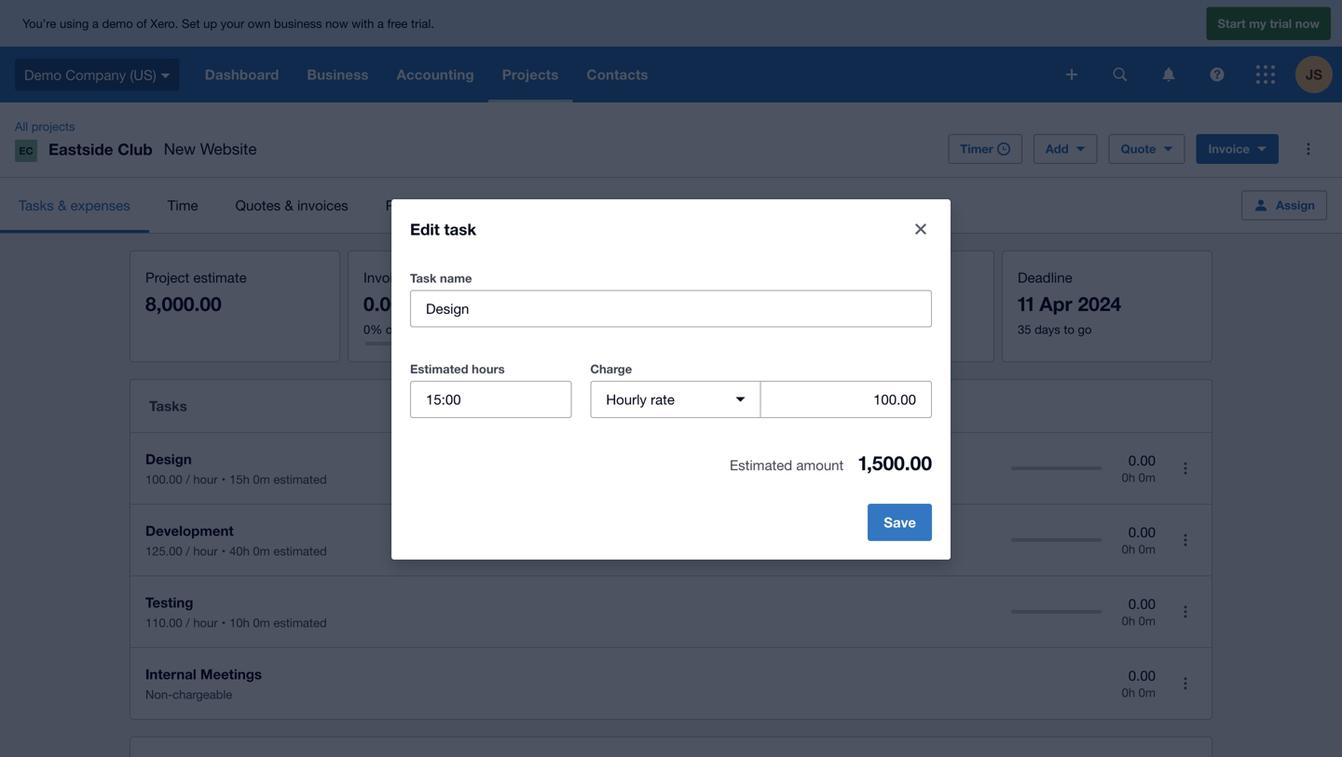 Task type: vqa. For each thing, say whether or not it's contained in the screenshot.
the middle 'of'
yes



Task type: describe. For each thing, give the bounding box(es) containing it.
meetings
[[200, 667, 262, 683]]

1 horizontal spatial svg image
[[1114, 68, 1128, 82]]

free
[[387, 16, 408, 31]]

project estimate 8,000.00
[[145, 269, 247, 316]]

profitability link
[[367, 178, 474, 233]]

/ for design
[[186, 473, 190, 487]]

estimate inside project estimate 8,000.00
[[193, 269, 247, 286]]

15h
[[229, 473, 250, 487]]

profitability
[[386, 197, 455, 213]]

save
[[884, 515, 916, 531]]

• for design
[[221, 473, 226, 487]]

start
[[1218, 16, 1246, 31]]

apr
[[1040, 292, 1073, 316]]

hour for development
[[193, 544, 218, 559]]

you're using a demo of xero. set up your own business now with a free trial.
[[22, 16, 434, 31]]

• for testing
[[221, 616, 226, 631]]

set
[[182, 16, 200, 31]]

time link
[[149, 178, 217, 233]]

35
[[1018, 323, 1032, 337]]

ec
[[19, 145, 33, 157]]

hour for testing
[[193, 616, 218, 631]]

8,000.00
[[145, 292, 222, 316]]

all projects
[[15, 119, 75, 134]]

new
[[164, 140, 196, 158]]

xero.
[[150, 16, 178, 31]]

1,500.00
[[859, 452, 932, 475]]

2024
[[1078, 292, 1122, 316]]

estimated hours
[[410, 362, 505, 377]]

estimated for development
[[273, 544, 327, 559]]

expenses
[[70, 197, 130, 213]]

/ for testing
[[186, 616, 190, 631]]

hourly
[[606, 392, 647, 408]]

quotes & invoices link
[[217, 178, 367, 233]]

edit task
[[410, 220, 477, 239]]

tasks & expenses
[[19, 197, 130, 213]]

design
[[145, 451, 192, 468]]

close image
[[915, 224, 927, 235]]

0h for design
[[1122, 471, 1136, 485]]

2 a from the left
[[377, 16, 384, 31]]

js banner
[[0, 0, 1342, 103]]

timer
[[960, 142, 994, 156]]

estimated for estimated hours
[[410, 362, 469, 377]]

start my trial now
[[1218, 16, 1320, 31]]

0.00 0h 0m for development
[[1122, 525, 1156, 557]]

0.00 0h 0m for design
[[1122, 453, 1156, 485]]

0 horizontal spatial svg image
[[1067, 69, 1078, 80]]

trial
[[1270, 16, 1292, 31]]

close button
[[902, 211, 940, 248]]

hour for design
[[193, 473, 218, 487]]

save button
[[868, 504, 932, 542]]

rate
[[651, 392, 675, 408]]

125.00
[[145, 544, 182, 559]]

& for tasks
[[58, 197, 67, 213]]

0h for development
[[1122, 542, 1136, 557]]

hourly rate
[[606, 392, 675, 408]]

1 now from the left
[[325, 16, 348, 31]]

task name
[[410, 271, 472, 286]]

testing 110.00 / hour • 10h 0m estimated
[[145, 595, 327, 631]]

invoice
[[1209, 142, 1250, 156]]

up
[[203, 16, 217, 31]]

1 a from the left
[[92, 16, 99, 31]]

10h
[[229, 616, 250, 631]]

tasks & expenses link
[[0, 178, 149, 233]]

110.00
[[145, 616, 182, 631]]

assign
[[1276, 198, 1315, 213]]

Estimated hours field
[[411, 382, 571, 418]]

2 horizontal spatial estimate
[[659, 323, 705, 337]]

trial.
[[411, 16, 434, 31]]

charge group
[[590, 381, 932, 419]]

task
[[410, 271, 437, 286]]

timer button
[[948, 134, 1023, 164]]

you're
[[22, 16, 56, 31]]

demo company (us)
[[24, 66, 156, 83]]

design 100.00 / hour • 15h 0m estimated
[[145, 451, 327, 487]]

hourly rate button
[[590, 381, 761, 419]]

js button
[[1296, 47, 1342, 103]]

add
[[1046, 142, 1069, 156]]

2 project from the left
[[618, 323, 655, 337]]

with
[[352, 16, 374, 31]]

time
[[168, 197, 198, 213]]

development
[[145, 523, 234, 540]]

deadline
[[1018, 269, 1073, 286]]

task
[[444, 220, 477, 239]]

edit
[[410, 220, 440, 239]]

using
[[60, 16, 89, 31]]

deadline 11 apr 2024 35 days to go
[[1018, 269, 1122, 337]]

all
[[15, 119, 28, 134]]

0.00 for development
[[1129, 525, 1156, 541]]

project inside invoiced 0.00 0% of project estimate
[[400, 323, 437, 337]]

website
[[200, 140, 257, 158]]

invoiced 0.00 0% of project estimate
[[364, 269, 487, 337]]



Task type: locate. For each thing, give the bounding box(es) containing it.
0 vertical spatial tasks
[[19, 197, 54, 213]]

4 0h from the top
[[1122, 686, 1136, 700]]

svg image right (us)
[[161, 73, 170, 78]]

0m inside design 100.00 / hour • 15h 0m estimated
[[253, 473, 270, 487]]

svg image up the quote
[[1114, 68, 1128, 82]]

2 0.00 0h 0m from the top
[[1122, 525, 1156, 557]]

2 horizontal spatial of
[[604, 323, 615, 337]]

svg image up the add popup button
[[1067, 69, 1078, 80]]

assign button
[[1242, 191, 1328, 220]]

estimate
[[193, 269, 247, 286], [441, 323, 487, 337], [659, 323, 705, 337]]

demo
[[102, 16, 133, 31]]

a right using
[[92, 16, 99, 31]]

1 • from the top
[[221, 473, 226, 487]]

& for quotes
[[285, 197, 293, 213]]

1 horizontal spatial tasks
[[149, 398, 187, 415]]

0.00
[[364, 292, 402, 316], [1129, 453, 1156, 469], [1129, 525, 1156, 541], [1129, 596, 1156, 613], [1129, 668, 1156, 684]]

of down invoiced
[[386, 323, 396, 337]]

1 horizontal spatial project
[[618, 323, 655, 337]]

tasks for tasks
[[149, 398, 187, 415]]

projects
[[32, 119, 75, 134]]

(us)
[[130, 66, 156, 83]]

0.00 for design
[[1129, 453, 1156, 469]]

new website
[[164, 140, 257, 158]]

0% up charge
[[582, 323, 601, 337]]

0m inside testing 110.00 / hour • 10h 0m estimated
[[253, 616, 270, 631]]

now
[[325, 16, 348, 31], [1296, 16, 1320, 31]]

0 horizontal spatial a
[[92, 16, 99, 31]]

1 vertical spatial estimated
[[730, 457, 793, 474]]

4 0.00 0h 0m from the top
[[1122, 668, 1156, 700]]

1 horizontal spatial 0%
[[582, 323, 601, 337]]

days
[[1035, 323, 1061, 337]]

0 horizontal spatial &
[[58, 197, 67, 213]]

3 • from the top
[[221, 616, 226, 631]]

estimated for testing
[[273, 616, 327, 631]]

0 horizontal spatial 0%
[[364, 323, 382, 337]]

own
[[248, 16, 271, 31]]

Name or choose task field
[[411, 291, 931, 327]]

non-
[[145, 688, 173, 702]]

0.00 field
[[761, 382, 931, 418]]

go
[[1078, 323, 1092, 337]]

/ down development
[[186, 544, 190, 559]]

1 0h from the top
[[1122, 471, 1136, 485]]

estimated right 40h
[[273, 544, 327, 559]]

js
[[1306, 66, 1323, 83]]

& left expenses
[[58, 197, 67, 213]]

amount
[[796, 457, 844, 474]]

• left '10h'
[[221, 616, 226, 631]]

2 vertical spatial estimated
[[273, 616, 327, 631]]

2 0% from the left
[[582, 323, 601, 337]]

edit task dialog
[[392, 200, 951, 560]]

2 horizontal spatial svg image
[[1257, 65, 1275, 84]]

svg image down start
[[1211, 68, 1225, 82]]

quotes & invoices
[[235, 197, 348, 213]]

estimated left amount
[[730, 457, 793, 474]]

estimate up "estimated hours"
[[441, 323, 487, 337]]

estimated inside design 100.00 / hour • 15h 0m estimated
[[273, 473, 327, 487]]

0 horizontal spatial svg image
[[161, 73, 170, 78]]

internal
[[145, 667, 196, 683]]

• inside development 125.00 / hour • 40h 0m estimated
[[221, 544, 226, 559]]

quote button
[[1109, 134, 1185, 164]]

your
[[221, 16, 244, 31]]

3 0.00 0h 0m from the top
[[1122, 596, 1156, 629]]

estimated
[[410, 362, 469, 377], [730, 457, 793, 474]]

1 vertical spatial hour
[[193, 544, 218, 559]]

1 vertical spatial estimated
[[273, 544, 327, 559]]

hour inside testing 110.00 / hour • 10h 0m estimated
[[193, 616, 218, 631]]

2 • from the top
[[221, 544, 226, 559]]

estimate inside invoiced 0.00 0% of project estimate
[[441, 323, 487, 337]]

1 vertical spatial •
[[221, 544, 226, 559]]

svg image left js
[[1257, 65, 1275, 84]]

1 vertical spatial tasks
[[149, 398, 187, 415]]

hour
[[193, 473, 218, 487], [193, 544, 218, 559], [193, 616, 218, 631]]

development 125.00 / hour • 40h 0m estimated
[[145, 523, 327, 559]]

a left free
[[377, 16, 384, 31]]

estimated
[[273, 473, 327, 487], [273, 544, 327, 559], [273, 616, 327, 631]]

2 0h from the top
[[1122, 542, 1136, 557]]

estimated inside development 125.00 / hour • 40h 0m estimated
[[273, 544, 327, 559]]

2 horizontal spatial svg image
[[1163, 68, 1175, 82]]

0h
[[1122, 471, 1136, 485], [1122, 542, 1136, 557], [1122, 614, 1136, 629], [1122, 686, 1136, 700]]

0.00 0h 0m for testing
[[1122, 596, 1156, 629]]

0 vertical spatial estimated
[[273, 473, 327, 487]]

svg image
[[1257, 65, 1275, 84], [1211, 68, 1225, 82], [1067, 69, 1078, 80]]

1 horizontal spatial now
[[1296, 16, 1320, 31]]

invoice button
[[1197, 134, 1279, 164]]

0m inside development 125.00 / hour • 40h 0m estimated
[[253, 544, 270, 559]]

project down task
[[400, 323, 437, 337]]

all projects link
[[7, 117, 83, 136]]

11
[[1018, 292, 1034, 316]]

0%
[[364, 323, 382, 337], [582, 323, 601, 337]]

business
[[274, 16, 322, 31]]

now left with
[[325, 16, 348, 31]]

invoices
[[297, 197, 348, 213]]

2 vertical spatial hour
[[193, 616, 218, 631]]

2 vertical spatial •
[[221, 616, 226, 631]]

0% of project estimate
[[582, 323, 705, 337]]

/ inside development 125.00 / hour • 40h 0m estimated
[[186, 544, 190, 559]]

2 hour from the top
[[193, 544, 218, 559]]

0 horizontal spatial of
[[136, 16, 147, 31]]

0 vertical spatial hour
[[193, 473, 218, 487]]

3 estimated from the top
[[273, 616, 327, 631]]

project
[[400, 323, 437, 337], [618, 323, 655, 337]]

/ right 110.00
[[186, 616, 190, 631]]

2 / from the top
[[186, 544, 190, 559]]

estimated for estimated amount
[[730, 457, 793, 474]]

1 0% from the left
[[364, 323, 382, 337]]

chargeable
[[173, 688, 232, 702]]

quote
[[1121, 142, 1156, 156]]

• for development
[[221, 544, 226, 559]]

hour left '10h'
[[193, 616, 218, 631]]

0 vertical spatial estimated
[[410, 362, 469, 377]]

0.00 for testing
[[1129, 596, 1156, 613]]

3 0h from the top
[[1122, 614, 1136, 629]]

/ for development
[[186, 544, 190, 559]]

0.00 inside invoiced 0.00 0% of project estimate
[[364, 292, 402, 316]]

0% down invoiced
[[364, 323, 382, 337]]

• inside design 100.00 / hour • 15h 0m estimated
[[221, 473, 226, 487]]

estimated left the hours
[[410, 362, 469, 377]]

estimated inside testing 110.00 / hour • 10h 0m estimated
[[273, 616, 327, 631]]

of inside the js banner
[[136, 16, 147, 31]]

0 horizontal spatial estimate
[[193, 269, 247, 286]]

1 horizontal spatial &
[[285, 197, 293, 213]]

3 hour from the top
[[193, 616, 218, 631]]

0 vertical spatial /
[[186, 473, 190, 487]]

hours
[[472, 362, 505, 377]]

quotes
[[235, 197, 281, 213]]

demo company (us) button
[[0, 47, 191, 103]]

hour inside design 100.00 / hour • 15h 0m estimated
[[193, 473, 218, 487]]

internal meetings non-chargeable
[[145, 667, 262, 702]]

3 / from the top
[[186, 616, 190, 631]]

40h
[[229, 544, 250, 559]]

now right trial
[[1296, 16, 1320, 31]]

1 project from the left
[[400, 323, 437, 337]]

1 vertical spatial /
[[186, 544, 190, 559]]

0 horizontal spatial project
[[400, 323, 437, 337]]

/ right the 100.00
[[186, 473, 190, 487]]

invoiced
[[364, 269, 416, 286]]

tasks up design
[[149, 398, 187, 415]]

2 estimated from the top
[[273, 544, 327, 559]]

name
[[440, 271, 472, 286]]

1 horizontal spatial estimated
[[730, 457, 793, 474]]

add button
[[1034, 134, 1098, 164]]

of left xero.
[[136, 16, 147, 31]]

1 & from the left
[[58, 197, 67, 213]]

of up charge
[[604, 323, 615, 337]]

to
[[1064, 323, 1075, 337]]

1 horizontal spatial a
[[377, 16, 384, 31]]

eastside
[[48, 140, 113, 158]]

1 horizontal spatial of
[[386, 323, 396, 337]]

estimated amount
[[730, 457, 844, 474]]

estimated right '10h'
[[273, 616, 327, 631]]

tasks down ec
[[19, 197, 54, 213]]

hour inside development 125.00 / hour • 40h 0m estimated
[[193, 544, 218, 559]]

demo
[[24, 66, 62, 83]]

of
[[136, 16, 147, 31], [386, 323, 396, 337], [604, 323, 615, 337]]

1 hour from the top
[[193, 473, 218, 487]]

& right "quotes"
[[285, 197, 293, 213]]

estimated for design
[[273, 473, 327, 487]]

0 horizontal spatial estimated
[[410, 362, 469, 377]]

&
[[58, 197, 67, 213], [285, 197, 293, 213]]

2 vertical spatial /
[[186, 616, 190, 631]]

• inside testing 110.00 / hour • 10h 0m estimated
[[221, 616, 226, 631]]

0 horizontal spatial now
[[325, 16, 348, 31]]

0 horizontal spatial tasks
[[19, 197, 54, 213]]

• left 40h
[[221, 544, 226, 559]]

svg image up quote popup button in the right of the page
[[1163, 68, 1175, 82]]

1 0.00 0h 0m from the top
[[1122, 453, 1156, 485]]

company
[[65, 66, 126, 83]]

• left 15h
[[221, 473, 226, 487]]

of inside invoiced 0.00 0% of project estimate
[[386, 323, 396, 337]]

•
[[221, 473, 226, 487], [221, 544, 226, 559], [221, 616, 226, 631]]

a
[[92, 16, 99, 31], [377, 16, 384, 31]]

1 horizontal spatial svg image
[[1211, 68, 1225, 82]]

/ inside testing 110.00 / hour • 10h 0m estimated
[[186, 616, 190, 631]]

0h for testing
[[1122, 614, 1136, 629]]

1 / from the top
[[186, 473, 190, 487]]

2 & from the left
[[285, 197, 293, 213]]

0 vertical spatial •
[[221, 473, 226, 487]]

estimate up hourly rate popup button
[[659, 323, 705, 337]]

0% inside invoiced 0.00 0% of project estimate
[[364, 323, 382, 337]]

0m
[[1139, 471, 1156, 485], [253, 473, 270, 487], [1139, 542, 1156, 557], [253, 544, 270, 559], [1139, 614, 1156, 629], [253, 616, 270, 631], [1139, 686, 1156, 700]]

estimated right 15h
[[273, 473, 327, 487]]

/ inside design 100.00 / hour • 15h 0m estimated
[[186, 473, 190, 487]]

svg image
[[1114, 68, 1128, 82], [1163, 68, 1175, 82], [161, 73, 170, 78]]

2 now from the left
[[1296, 16, 1320, 31]]

eastside club
[[48, 140, 153, 158]]

1 estimated from the top
[[273, 473, 327, 487]]

hour down development
[[193, 544, 218, 559]]

club
[[118, 140, 153, 158]]

testing
[[145, 595, 193, 612]]

tasks for tasks & expenses
[[19, 197, 54, 213]]

1 horizontal spatial estimate
[[441, 323, 487, 337]]

project up charge
[[618, 323, 655, 337]]

estimate up 8,000.00
[[193, 269, 247, 286]]

/
[[186, 473, 190, 487], [186, 544, 190, 559], [186, 616, 190, 631]]

100.00
[[145, 473, 182, 487]]

project
[[145, 269, 189, 286]]

charge
[[590, 362, 632, 377]]

svg image inside "demo company (us)" 'popup button'
[[161, 73, 170, 78]]

hour left 15h
[[193, 473, 218, 487]]



